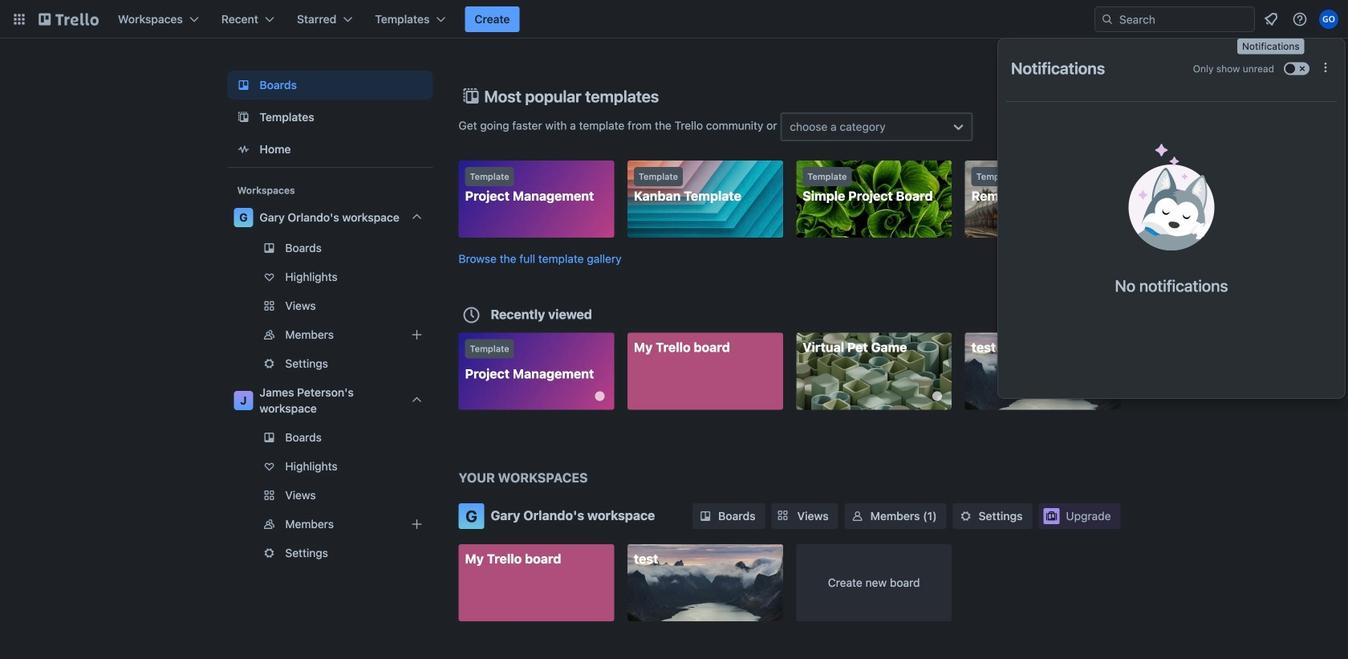 Task type: vqa. For each thing, say whether or not it's contained in the screenshot.
customize views ICON
no



Task type: locate. For each thing, give the bounding box(es) containing it.
tooltip
[[1238, 39, 1305, 54]]

search image
[[1101, 13, 1114, 26]]

back to home image
[[39, 6, 99, 32]]

0 notifications image
[[1262, 10, 1281, 29]]

1 horizontal spatial sm image
[[958, 508, 974, 524]]

1 sm image from the left
[[698, 508, 714, 524]]

template board image
[[234, 108, 253, 127]]

add image
[[407, 325, 427, 344]]

2 there is new activity on this board. image from the left
[[933, 391, 943, 401]]

taco image
[[1129, 144, 1215, 250]]

2 sm image from the left
[[958, 508, 974, 524]]

Search field
[[1114, 7, 1255, 31]]

0 horizontal spatial sm image
[[698, 508, 714, 524]]

1 there is new activity on this board. image from the left
[[595, 391, 605, 401]]

sm image
[[698, 508, 714, 524], [958, 508, 974, 524]]

1 horizontal spatial there is new activity on this board. image
[[933, 391, 943, 401]]

board image
[[234, 75, 253, 95]]

gary orlando (garyorlando) image
[[1320, 10, 1339, 29]]

open information menu image
[[1292, 11, 1309, 27]]

home image
[[234, 140, 253, 159]]

there is new activity on this board. image
[[595, 391, 605, 401], [933, 391, 943, 401]]

0 horizontal spatial there is new activity on this board. image
[[595, 391, 605, 401]]

primary element
[[0, 0, 1349, 39]]



Task type: describe. For each thing, give the bounding box(es) containing it.
add image
[[407, 515, 427, 534]]

sm image
[[850, 508, 866, 524]]



